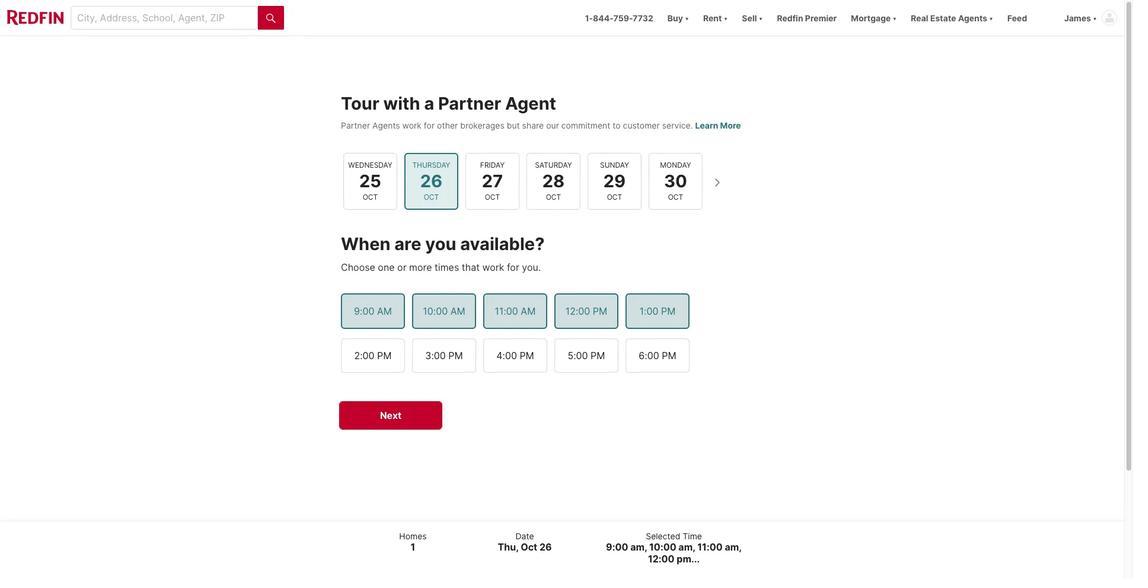 Task type: describe. For each thing, give the bounding box(es) containing it.
submit search image
[[266, 13, 276, 23]]

homes
[[399, 531, 427, 541]]

but
[[507, 121, 520, 131]]

james ▾
[[1065, 13, 1097, 23]]

3:00 pm button
[[412, 338, 476, 373]]

▾ for sell ▾
[[759, 13, 763, 23]]

12:00 pm button
[[555, 293, 619, 329]]

pm for 4:00 pm
[[520, 350, 534, 362]]

12:00 pm
[[566, 305, 608, 317]]

oct for 25
[[363, 193, 378, 202]]

1:00 pm
[[640, 305, 676, 317]]

share
[[522, 121, 544, 131]]

commitment
[[562, 121, 611, 131]]

sunday 29 oct
[[600, 161, 629, 202]]

0 horizontal spatial work
[[403, 121, 422, 131]]

pm for 3:00 pm
[[449, 350, 463, 362]]

10:00 inside the selected time 9:00 am, 10:00 am, 11:00 am, 12:00 pm...
[[650, 542, 677, 553]]

partner agents work for other brokerages but share our commitment to customer service. learn more
[[341, 121, 741, 131]]

real estate agents ▾ button
[[904, 0, 1001, 36]]

a
[[424, 93, 434, 114]]

10:00 am
[[423, 305, 465, 317]]

11:00 inside the selected time 9:00 am, 10:00 am, 11:00 am, 12:00 pm...
[[698, 542, 723, 553]]

next image
[[708, 173, 727, 192]]

▾ for rent ▾
[[724, 13, 728, 23]]

selected
[[646, 531, 681, 541]]

pm for 12:00 pm
[[593, 305, 608, 317]]

rent ▾ button
[[703, 0, 728, 36]]

1 vertical spatial partner
[[341, 121, 370, 131]]

4:00
[[497, 350, 517, 362]]

11:00 inside button
[[495, 305, 518, 317]]

real estate agents ▾ link
[[911, 0, 994, 36]]

oct for 26
[[424, 193, 439, 202]]

you.
[[522, 261, 541, 273]]

premier
[[805, 13, 837, 23]]

redfin premier
[[777, 13, 837, 23]]

redfin premier button
[[770, 0, 844, 36]]

times
[[435, 261, 459, 273]]

6:00 pm button
[[626, 338, 690, 373]]

or
[[397, 261, 407, 273]]

date thu, oct  26
[[498, 531, 552, 553]]

homes 1
[[399, 531, 427, 553]]

real estate agents ▾
[[911, 13, 994, 23]]

friday
[[480, 161, 505, 170]]

rent
[[703, 13, 722, 23]]

one
[[378, 261, 395, 273]]

mortgage ▾ button
[[851, 0, 897, 36]]

9:00 am button
[[341, 293, 405, 329]]

thursday 26 oct
[[412, 161, 451, 202]]

5:00
[[568, 350, 588, 362]]

28
[[543, 171, 565, 192]]

learn
[[695, 121, 719, 131]]

2:00 pm button
[[341, 338, 405, 373]]

saturday
[[535, 161, 572, 170]]

pm for 6:00 pm
[[662, 350, 677, 362]]

25
[[359, 171, 381, 192]]

agent
[[505, 93, 556, 114]]

1 am, from the left
[[631, 542, 647, 553]]

1:00
[[640, 305, 659, 317]]

sell ▾ button
[[735, 0, 770, 36]]

choose
[[341, 261, 375, 273]]

tour
[[341, 93, 379, 114]]

brokerages
[[460, 121, 505, 131]]

available?
[[460, 234, 545, 255]]

1-844-759-7732
[[585, 13, 654, 23]]

when
[[341, 234, 391, 255]]

more
[[409, 261, 432, 273]]

wednesday
[[348, 161, 393, 170]]

6:00
[[639, 350, 659, 362]]

0 horizontal spatial for
[[424, 121, 435, 131]]

monday 30 oct
[[660, 161, 691, 202]]

thu,
[[498, 542, 519, 553]]

pm for 5:00 pm
[[591, 350, 605, 362]]

1 vertical spatial for
[[507, 261, 520, 273]]

real
[[911, 13, 929, 23]]

time
[[683, 531, 702, 541]]

26 inside the thursday 26 oct
[[420, 171, 443, 192]]

4:00 pm
[[497, 350, 534, 362]]

3:00 pm
[[425, 350, 463, 362]]

7732
[[633, 13, 654, 23]]



Task type: locate. For each thing, give the bounding box(es) containing it.
12:00 up the 5:00
[[566, 305, 590, 317]]

work
[[403, 121, 422, 131], [483, 261, 504, 273]]

0 vertical spatial work
[[403, 121, 422, 131]]

9:00 am
[[354, 305, 392, 317]]

1 horizontal spatial 26
[[540, 542, 552, 553]]

agents inside dropdown button
[[958, 13, 988, 23]]

buy ▾ button
[[661, 0, 696, 36]]

pm up 5:00 pm
[[593, 305, 608, 317]]

0 horizontal spatial 9:00
[[354, 305, 375, 317]]

1 horizontal spatial 12:00
[[648, 553, 675, 565]]

oct down thursday
[[424, 193, 439, 202]]

mortgage
[[851, 13, 891, 23]]

0 vertical spatial 12:00
[[566, 305, 590, 317]]

oct inside the thursday 26 oct
[[424, 193, 439, 202]]

oct for 27
[[485, 193, 500, 202]]

0 horizontal spatial 10:00
[[423, 305, 448, 317]]

for left you.
[[507, 261, 520, 273]]

26 right thu,
[[540, 542, 552, 553]]

▾
[[685, 13, 689, 23], [724, 13, 728, 23], [759, 13, 763, 23], [893, 13, 897, 23], [990, 13, 994, 23], [1093, 13, 1097, 23]]

am down you.
[[521, 305, 536, 317]]

pm right 6:00
[[662, 350, 677, 362]]

oct inside date thu, oct  26
[[521, 542, 538, 553]]

10:00 inside button
[[423, 305, 448, 317]]

sell ▾
[[742, 13, 763, 23]]

2 horizontal spatial am,
[[725, 542, 742, 553]]

▾ left feed
[[990, 13, 994, 23]]

30
[[664, 171, 687, 192]]

customer
[[623, 121, 660, 131]]

3 ▾ from the left
[[759, 13, 763, 23]]

11:00 am button
[[483, 293, 547, 329]]

choose one or more times that work for you.
[[341, 261, 541, 273]]

james
[[1065, 13, 1091, 23]]

3 am, from the left
[[725, 542, 742, 553]]

759-
[[614, 13, 633, 23]]

am, down selected
[[631, 542, 647, 553]]

sell
[[742, 13, 757, 23]]

monday
[[660, 161, 691, 170]]

11:00 up the 4:00
[[495, 305, 518, 317]]

1 vertical spatial 11:00
[[698, 542, 723, 553]]

26 inside date thu, oct  26
[[540, 542, 552, 553]]

am
[[377, 305, 392, 317], [451, 305, 465, 317], [521, 305, 536, 317]]

oct down 27
[[485, 193, 500, 202]]

feed button
[[1001, 0, 1058, 36]]

0 horizontal spatial agents
[[373, 121, 400, 131]]

0 horizontal spatial am
[[377, 305, 392, 317]]

1 vertical spatial 9:00
[[606, 542, 628, 553]]

learn more link
[[695, 121, 741, 131]]

feed
[[1008, 13, 1028, 23]]

oct for 29
[[607, 193, 622, 202]]

9:00 inside the selected time 9:00 am, 10:00 am, 11:00 am, 12:00 pm...
[[606, 542, 628, 553]]

oct down 30
[[668, 193, 683, 202]]

0 horizontal spatial 11:00
[[495, 305, 518, 317]]

oct down "date"
[[521, 542, 538, 553]]

oct inside saturday 28 oct
[[546, 193, 561, 202]]

pm for 2:00 pm
[[377, 350, 392, 362]]

am, right pm...
[[725, 542, 742, 553]]

am for 10:00 am
[[451, 305, 465, 317]]

wednesday 25 oct
[[348, 161, 393, 202]]

pm right the 4:00
[[520, 350, 534, 362]]

4:00 pm button
[[483, 338, 547, 373]]

5:00 pm
[[568, 350, 605, 362]]

6:00 pm
[[639, 350, 677, 362]]

1 horizontal spatial agents
[[958, 13, 988, 23]]

10:00 down selected
[[650, 542, 677, 553]]

oct inside friday 27 oct
[[485, 193, 500, 202]]

12:00 inside button
[[566, 305, 590, 317]]

tour with a partner agent
[[341, 93, 556, 114]]

pm inside button
[[661, 305, 676, 317]]

▾ right rent
[[724, 13, 728, 23]]

▾ right the "sell"
[[759, 13, 763, 23]]

agents
[[958, 13, 988, 23], [373, 121, 400, 131]]

1 vertical spatial 12:00
[[648, 553, 675, 565]]

buy ▾ button
[[668, 0, 689, 36]]

1 horizontal spatial work
[[483, 261, 504, 273]]

next
[[380, 410, 402, 421]]

pm right 2:00
[[377, 350, 392, 362]]

1 vertical spatial work
[[483, 261, 504, 273]]

work right that
[[483, 261, 504, 273]]

1 horizontal spatial partner
[[438, 93, 501, 114]]

to
[[613, 121, 621, 131]]

1-844-759-7732 link
[[585, 13, 654, 23]]

11:00
[[495, 305, 518, 317], [698, 542, 723, 553]]

oct down 28
[[546, 193, 561, 202]]

0 vertical spatial 9:00
[[354, 305, 375, 317]]

6 ▾ from the left
[[1093, 13, 1097, 23]]

buy ▾
[[668, 13, 689, 23]]

are
[[395, 234, 421, 255]]

am, down time
[[679, 542, 696, 553]]

1 ▾ from the left
[[685, 13, 689, 23]]

0 vertical spatial partner
[[438, 93, 501, 114]]

▾ right buy
[[685, 13, 689, 23]]

am inside button
[[451, 305, 465, 317]]

0 vertical spatial 10:00
[[423, 305, 448, 317]]

that
[[462, 261, 480, 273]]

am for 9:00 am
[[377, 305, 392, 317]]

oct down 29
[[607, 193, 622, 202]]

agents down with
[[373, 121, 400, 131]]

redfin
[[777, 13, 803, 23]]

when are you available?
[[341, 234, 545, 255]]

partner up 'brokerages'
[[438, 93, 501, 114]]

▾ for james ▾
[[1093, 13, 1097, 23]]

for
[[424, 121, 435, 131], [507, 261, 520, 273]]

844-
[[593, 13, 614, 23]]

pm...
[[677, 553, 700, 565]]

agents right estate at the top right
[[958, 13, 988, 23]]

oct inside wednesday 25 oct
[[363, 193, 378, 202]]

pm right 1:00 at the right bottom of the page
[[661, 305, 676, 317]]

1 horizontal spatial 10:00
[[650, 542, 677, 553]]

4 ▾ from the left
[[893, 13, 897, 23]]

oct for 28
[[546, 193, 561, 202]]

26
[[420, 171, 443, 192], [540, 542, 552, 553]]

rent ▾
[[703, 13, 728, 23]]

▾ for buy ▾
[[685, 13, 689, 23]]

1 horizontal spatial am,
[[679, 542, 696, 553]]

3:00
[[425, 350, 446, 362]]

29
[[604, 171, 626, 192]]

5:00 pm button
[[555, 338, 619, 373]]

0 vertical spatial 11:00
[[495, 305, 518, 317]]

27
[[482, 171, 503, 192]]

selected time 9:00 am, 10:00 am, 11:00 am, 12:00 pm...
[[606, 531, 742, 565]]

1 horizontal spatial am
[[451, 305, 465, 317]]

0 vertical spatial agents
[[958, 13, 988, 23]]

1 horizontal spatial 11:00
[[698, 542, 723, 553]]

work down with
[[403, 121, 422, 131]]

service.
[[662, 121, 693, 131]]

City, Address, School, Agent, ZIP search field
[[71, 6, 258, 30]]

2 ▾ from the left
[[724, 13, 728, 23]]

▾ for mortgage ▾
[[893, 13, 897, 23]]

1 vertical spatial agents
[[373, 121, 400, 131]]

11:00 down time
[[698, 542, 723, 553]]

0 horizontal spatial 12:00
[[566, 305, 590, 317]]

oct inside monday 30 oct
[[668, 193, 683, 202]]

pm right the 5:00
[[591, 350, 605, 362]]

1 am from the left
[[377, 305, 392, 317]]

am down one
[[377, 305, 392, 317]]

mortgage ▾
[[851, 13, 897, 23]]

am down times
[[451, 305, 465, 317]]

1 vertical spatial 26
[[540, 542, 552, 553]]

pm right 3:00
[[449, 350, 463, 362]]

other
[[437, 121, 458, 131]]

2 am, from the left
[[679, 542, 696, 553]]

estate
[[931, 13, 957, 23]]

friday 27 oct
[[480, 161, 505, 202]]

2:00
[[354, 350, 375, 362]]

pm for 1:00 pm
[[661, 305, 676, 317]]

sunday
[[600, 161, 629, 170]]

next button
[[339, 401, 442, 430]]

1-
[[585, 13, 593, 23]]

saturday 28 oct
[[535, 161, 572, 202]]

3 am from the left
[[521, 305, 536, 317]]

oct down 25
[[363, 193, 378, 202]]

0 horizontal spatial am,
[[631, 542, 647, 553]]

0 horizontal spatial partner
[[341, 121, 370, 131]]

our
[[546, 121, 559, 131]]

0 vertical spatial 26
[[420, 171, 443, 192]]

oct
[[363, 193, 378, 202], [424, 193, 439, 202], [485, 193, 500, 202], [546, 193, 561, 202], [607, 193, 622, 202], [668, 193, 683, 202], [521, 542, 538, 553]]

oct inside sunday 29 oct
[[607, 193, 622, 202]]

1 horizontal spatial 9:00
[[606, 542, 628, 553]]

1 horizontal spatial for
[[507, 261, 520, 273]]

sell ▾ button
[[742, 0, 763, 36]]

1:00 pm button
[[626, 293, 690, 329]]

10:00 down choose one or more times that work for you. on the top left of page
[[423, 305, 448, 317]]

5 ▾ from the left
[[990, 13, 994, 23]]

mortgage ▾ button
[[844, 0, 904, 36]]

1 vertical spatial 10:00
[[650, 542, 677, 553]]

▾ right james
[[1093, 13, 1097, 23]]

with
[[383, 93, 420, 114]]

▾ right mortgage
[[893, 13, 897, 23]]

0 horizontal spatial 26
[[420, 171, 443, 192]]

0 vertical spatial for
[[424, 121, 435, 131]]

2 horizontal spatial am
[[521, 305, 536, 317]]

12:00 down selected
[[648, 553, 675, 565]]

9:00 inside button
[[354, 305, 375, 317]]

1
[[411, 542, 415, 553]]

for left other
[[424, 121, 435, 131]]

oct for 30
[[668, 193, 683, 202]]

partner down tour
[[341, 121, 370, 131]]

2 am from the left
[[451, 305, 465, 317]]

thursday
[[412, 161, 451, 170]]

12:00 inside the selected time 9:00 am, 10:00 am, 11:00 am, 12:00 pm...
[[648, 553, 675, 565]]

11:00 am
[[495, 305, 536, 317]]

you
[[425, 234, 456, 255]]

am for 11:00 am
[[521, 305, 536, 317]]

more
[[720, 121, 741, 131]]

26 down thursday
[[420, 171, 443, 192]]



Task type: vqa. For each thing, say whether or not it's contained in the screenshot.


